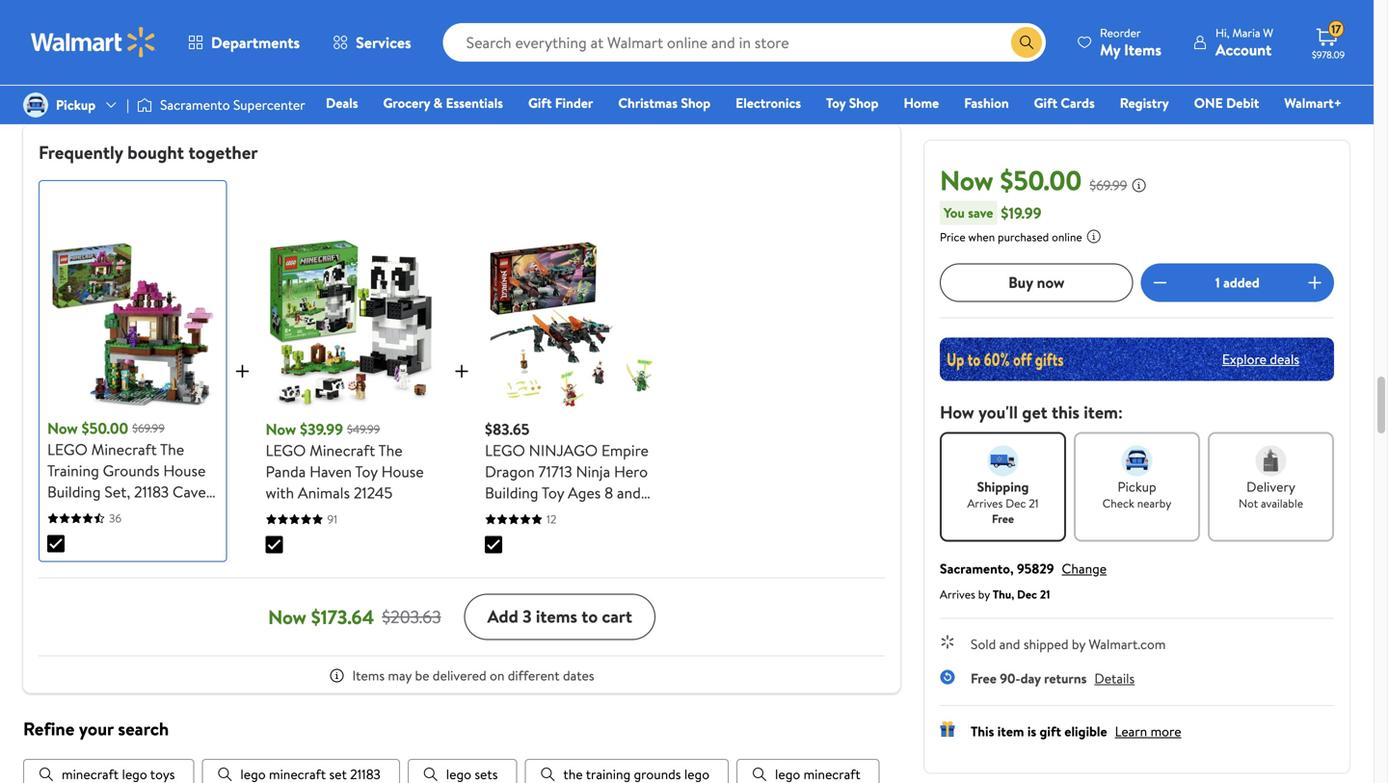Task type: describe. For each thing, give the bounding box(es) containing it.
pickup for pickup
[[56, 95, 96, 114]]

your
[[79, 717, 114, 742]]

search
[[118, 717, 169, 742]]

gift finder
[[528, 94, 593, 112]]

one debit link
[[1186, 93, 1268, 113]]

this
[[971, 723, 995, 741]]

search icon image
[[1019, 35, 1035, 50]]

learn more button
[[1115, 723, 1182, 741]]

increase quantity lego minecraft the training grounds house building set, 21183 cave toy, current quantity 1 image
[[1304, 271, 1327, 294]]

$50.00 for now $50.00 $69.99 lego minecraft the training grounds house building set, 21183 cave toy
[[82, 418, 128, 439]]

1 vertical spatial sale
[[420, 38, 442, 57]]

legal information image
[[1087, 229, 1102, 244]]

added
[[1224, 273, 1260, 292]]

please
[[649, 38, 686, 57]]

walmart+
[[1285, 94, 1342, 112]]

with
[[266, 483, 294, 504]]

please
[[39, 18, 76, 37]]

returns
[[1044, 669, 1087, 688]]

thu,
[[993, 587, 1015, 603]]

toy down feature
[[826, 94, 846, 112]]

(286
[[505, 504, 536, 525]]

ages
[[568, 483, 601, 504]]

may inside please be aware that the warranty terms on items offered for sale by third party marketplace sellers may differ from those displayed in this section (if any). to confirm warranty terms on an item offered for sale by a third party marketplace seller, please use the 'contact seller' feature on the third party marketplace seller's information page and request the item's warranty terms prior to purchase.
[[619, 18, 642, 37]]

minecraft for $39.99
[[310, 440, 375, 461]]

hi, maria w account
[[1216, 25, 1274, 60]]

95829
[[1017, 560, 1055, 578]]

aware
[[97, 18, 131, 37]]

deals
[[1270, 350, 1300, 369]]

71713
[[539, 461, 573, 483]]

$83.65
[[485, 419, 530, 440]]

seller'
[[788, 38, 821, 57]]

any).
[[100, 38, 127, 57]]

the left the item's
[[419, 58, 438, 77]]

feature
[[824, 38, 867, 57]]

to inside please be aware that the warranty terms on items offered for sale by third party marketplace sellers may differ from those displayed in this section (if any). to confirm warranty terms on an item offered for sale by a third party marketplace seller, please use the 'contact seller' feature on the third party marketplace seller's information page and request the item's warranty terms prior to purchase.
[[602, 58, 615, 77]]

the down 'those'
[[712, 38, 731, 57]]

now $50.00
[[940, 162, 1082, 199]]

2 vertical spatial warranty
[[479, 58, 530, 77]]

1 vertical spatial warranty
[[196, 38, 247, 57]]

frequently
[[39, 140, 123, 165]]

1 vertical spatial party
[[503, 38, 533, 57]]

account
[[1216, 39, 1272, 60]]

eligible
[[1065, 723, 1108, 741]]

2 vertical spatial marketplace
[[126, 58, 198, 77]]

now $50.00 $69.99 lego minecraft the training grounds house building set, 21183 cave toy
[[47, 418, 206, 524]]

fashion
[[964, 94, 1009, 112]]

now $39.99 $49.99 lego minecraft the panda haven toy house with animals 21245
[[266, 419, 424, 504]]

delivery not available
[[1239, 478, 1304, 512]]

up
[[485, 504, 502, 525]]

grocery & essentials link
[[375, 93, 512, 113]]

items inside the reorder my items
[[1125, 39, 1162, 60]]

in
[[806, 18, 816, 37]]

1 vertical spatial be
[[415, 667, 430, 686]]

different
[[508, 667, 560, 686]]

toy inside "now $39.99 $49.99 lego minecraft the panda haven toy house with animals 21245"
[[355, 461, 378, 483]]

a
[[462, 38, 468, 57]]

details
[[1095, 669, 1135, 688]]

sold
[[971, 635, 996, 654]]

1 list item from the left
[[23, 760, 194, 784]]

by right services
[[421, 18, 435, 37]]

those
[[713, 18, 745, 37]]

now for now $50.00
[[940, 162, 994, 199]]

section
[[39, 38, 81, 57]]

information
[[244, 58, 313, 77]]

learn more about strikethrough prices image
[[1132, 178, 1147, 193]]

refine your search
[[23, 717, 169, 742]]

free inside shipping arrives dec 21 free
[[992, 511, 1014, 527]]

shop for christmas shop
[[681, 94, 711, 112]]

0 vertical spatial party
[[469, 18, 500, 37]]

pickup check nearby
[[1103, 478, 1172, 512]]

8
[[605, 483, 613, 504]]

lego inside $83.65 lego ninjago empire dragon 71713 ninja hero building toy ages 8 and up (286 pieces)
[[485, 440, 525, 461]]

$49.99
[[347, 421, 380, 438]]

now for now $50.00 $69.99 lego minecraft the training grounds house building set, 21183 cave toy
[[47, 418, 78, 439]]

gift finder link
[[520, 93, 602, 113]]

intent image for pickup image
[[1122, 446, 1153, 477]]

lego minecraft the training grounds house building set, 21183 cave toy image
[[47, 239, 218, 410]]

buy now button
[[940, 263, 1134, 302]]

on right feature
[[870, 38, 885, 57]]

debit
[[1227, 94, 1260, 112]]

purchased
[[998, 229, 1049, 245]]

1 vertical spatial terms
[[250, 38, 284, 57]]

reorder my items
[[1100, 25, 1162, 60]]

1 vertical spatial marketplace
[[536, 38, 609, 57]]

w
[[1264, 25, 1274, 41]]

5 list item from the left
[[737, 760, 880, 784]]

the for toy
[[379, 440, 403, 461]]

get
[[1022, 400, 1048, 425]]

1 vertical spatial this
[[1052, 400, 1080, 425]]

shipping
[[977, 478, 1029, 496]]

grocery
[[383, 94, 430, 112]]

toy inside $83.65 lego ninjago empire dragon 71713 ninja hero building toy ages 8 and up (286 pieces)
[[542, 483, 564, 504]]

pickup for pickup check nearby
[[1118, 478, 1157, 496]]

0 vertical spatial offered
[[328, 18, 372, 37]]

electronics
[[736, 94, 801, 112]]

frequently bought together
[[39, 140, 258, 165]]

fashion link
[[956, 93, 1018, 113]]

animals
[[298, 483, 350, 504]]

gift for gift cards
[[1034, 94, 1058, 112]]

electronics link
[[727, 93, 810, 113]]

 image for pickup
[[23, 93, 48, 118]]

building inside $83.65 lego ninjago empire dragon 71713 ninja hero building toy ages 8 and up (286 pieces)
[[485, 483, 539, 504]]

on left an
[[288, 38, 302, 57]]

1 vertical spatial offered
[[352, 38, 396, 57]]

 image for sacramento supercenter
[[137, 95, 152, 115]]

dec inside shipping arrives dec 21 free
[[1006, 495, 1026, 512]]

maria
[[1233, 25, 1261, 41]]

delivered
[[433, 667, 487, 686]]

ninja
[[576, 461, 611, 483]]

christmas shop
[[618, 94, 711, 112]]

on up information
[[275, 18, 290, 37]]

$69.99 inside now $50.00 $69.99 lego minecraft the training grounds house building set, 21183 cave toy
[[132, 420, 165, 437]]

4 list item from the left
[[525, 760, 729, 784]]

lego for $39.99
[[266, 440, 306, 461]]

set,
[[104, 482, 130, 503]]

house inside "now $39.99 $49.99 lego minecraft the panda haven toy house with animals 21245"
[[381, 461, 424, 483]]

0 vertical spatial third
[[438, 18, 466, 37]]

3 list item from the left
[[408, 760, 517, 784]]

gift cards link
[[1026, 93, 1104, 113]]

item:
[[1084, 400, 1123, 425]]

explore deals
[[1223, 350, 1300, 369]]

by right shipped
[[1072, 635, 1086, 654]]

and inside please be aware that the warranty terms on items offered for sale by third party marketplace sellers may differ from those displayed in this section (if any). to confirm warranty terms on an item offered for sale by a third party marketplace seller, please use the 'contact seller' feature on the third party marketplace seller's information page and request the item's warranty terms prior to purchase.
[[347, 58, 368, 77]]

explore
[[1223, 350, 1267, 369]]

'contact
[[734, 38, 784, 57]]

that
[[134, 18, 158, 37]]

be inside please be aware that the warranty terms on items offered for sale by third party marketplace sellers may differ from those displayed in this section (if any). to confirm warranty terms on an item offered for sale by a third party marketplace seller, please use the 'contact seller' feature on the third party marketplace seller's information page and request the item's warranty terms prior to purchase.
[[79, 18, 94, 37]]

hi,
[[1216, 25, 1230, 41]]

buy now
[[1009, 272, 1065, 293]]

0 horizontal spatial sale
[[396, 18, 418, 37]]

delivery
[[1247, 478, 1296, 496]]



Task type: vqa. For each thing, say whether or not it's contained in the screenshot.
next slide for horizontal chip scroller list image
no



Task type: locate. For each thing, give the bounding box(es) containing it.
details button
[[1095, 669, 1135, 688]]

items right 'my'
[[1125, 39, 1162, 60]]

one
[[1195, 94, 1223, 112]]

grounds
[[103, 460, 160, 482]]

toy right 'haven'
[[355, 461, 378, 483]]

dec inside sacramento, 95829 change arrives by thu, dec 21
[[1018, 587, 1038, 603]]

gift
[[1040, 723, 1062, 741]]

0 vertical spatial for
[[375, 18, 393, 37]]

on
[[275, 18, 290, 37], [288, 38, 302, 57], [870, 38, 885, 57], [490, 667, 505, 686]]

0 horizontal spatial be
[[79, 18, 94, 37]]

the up confirm
[[161, 18, 180, 37]]

items
[[1125, 39, 1162, 60], [352, 667, 385, 686]]

1 horizontal spatial items
[[536, 605, 578, 629]]

0 horizontal spatial for
[[375, 18, 393, 37]]

0 horizontal spatial items
[[293, 18, 325, 37]]

21 up 95829
[[1029, 495, 1039, 512]]

2 horizontal spatial and
[[1000, 635, 1021, 654]]

item's
[[442, 58, 476, 77]]

together
[[188, 140, 258, 165]]

1  added
[[1216, 273, 1260, 292]]

1 horizontal spatial building
[[485, 483, 539, 504]]

2 gift from the left
[[1034, 94, 1058, 112]]

request
[[372, 58, 416, 77]]

$69.99
[[1090, 176, 1128, 195], [132, 420, 165, 437]]

2 horizontal spatial party
[[503, 38, 533, 57]]

building inside now $50.00 $69.99 lego minecraft the training grounds house building set, 21183 cave toy
[[47, 482, 101, 503]]

0 horizontal spatial minecraft
[[91, 439, 157, 460]]

shop for toy shop
[[849, 94, 879, 112]]

party down any).
[[92, 58, 123, 77]]

buy
[[1009, 272, 1034, 293]]

3
[[523, 605, 532, 629]]

dec down the intent image for shipping
[[1006, 495, 1026, 512]]

now for now $39.99 $49.99 lego minecraft the panda haven toy house with animals 21245
[[266, 419, 296, 440]]

1
[[1216, 273, 1221, 292]]

the down $49.99
[[379, 440, 403, 461]]

item left is
[[998, 723, 1025, 741]]

0 vertical spatial pickup
[[56, 95, 96, 114]]

0 horizontal spatial plus image
[[231, 360, 254, 383]]

now left $173.64 in the bottom of the page
[[268, 604, 307, 631]]

to
[[602, 58, 615, 77], [582, 605, 598, 629]]

reorder
[[1100, 25, 1141, 41]]

terms
[[238, 18, 272, 37], [250, 38, 284, 57], [533, 58, 568, 77]]

1 vertical spatial pickup
[[1118, 478, 1157, 496]]

$203.63
[[382, 606, 441, 630]]

explore deals link
[[1215, 342, 1308, 377]]

check
[[1103, 495, 1135, 512]]

0 vertical spatial sale
[[396, 18, 418, 37]]

be up the '(if'
[[79, 18, 94, 37]]

1 gift from the left
[[528, 94, 552, 112]]

registry link
[[1112, 93, 1178, 113]]

this right get
[[1052, 400, 1080, 425]]

now left $39.99
[[266, 419, 296, 440]]

$50.00 for now $50.00
[[1000, 162, 1082, 199]]

1 vertical spatial arrives
[[940, 587, 976, 603]]

christmas shop link
[[610, 93, 720, 113]]

third down section
[[61, 58, 89, 77]]

free 90-day returns details
[[971, 669, 1135, 688]]

list
[[23, 760, 901, 784]]

now inside now $50.00 $69.99 lego minecraft the training grounds house building set, 21183 cave toy
[[47, 418, 78, 439]]

2 horizontal spatial lego
[[485, 440, 525, 461]]

0 horizontal spatial house
[[163, 460, 206, 482]]

0 vertical spatial this
[[819, 18, 840, 37]]

now inside "now $39.99 $49.99 lego minecraft the panda haven toy house with animals 21245"
[[266, 419, 296, 440]]

0 horizontal spatial the
[[160, 439, 184, 460]]

1 shop from the left
[[681, 94, 711, 112]]

0 vertical spatial free
[[992, 511, 1014, 527]]

toy up the 12
[[542, 483, 564, 504]]

0 vertical spatial and
[[347, 58, 368, 77]]

$50.00 up grounds
[[82, 418, 128, 439]]

1 horizontal spatial party
[[469, 18, 500, 37]]

christmas
[[618, 94, 678, 112]]

add 3 items to cart
[[488, 605, 632, 629]]

items may be delivered on different dates
[[352, 667, 595, 686]]

1 horizontal spatial items
[[1125, 39, 1162, 60]]

0 horizontal spatial gift
[[528, 94, 552, 112]]

be
[[79, 18, 94, 37], [415, 667, 430, 686]]

change
[[1062, 560, 1107, 578]]

21183
[[134, 482, 169, 503]]

sale up request
[[396, 18, 418, 37]]

marketplace left sellers
[[503, 18, 575, 37]]

0 vertical spatial 21
[[1029, 495, 1039, 512]]

2 vertical spatial and
[[1000, 635, 1021, 654]]

to inside add 3 items to cart button
[[582, 605, 598, 629]]

this right in
[[819, 18, 840, 37]]

$19.99
[[1001, 202, 1042, 223]]

1 horizontal spatial house
[[381, 461, 424, 483]]

shop right christmas at the top of page
[[681, 94, 711, 112]]

building left "71713"
[[485, 483, 539, 504]]

items inside button
[[536, 605, 578, 629]]

building left set,
[[47, 482, 101, 503]]

hero
[[614, 461, 648, 483]]

essentials
[[446, 94, 503, 112]]

minecraft for $50.00
[[91, 439, 157, 460]]

0 vertical spatial items
[[293, 18, 325, 37]]

how
[[940, 400, 975, 425]]

shipping arrives dec 21 free
[[968, 478, 1039, 527]]

0 vertical spatial be
[[79, 18, 94, 37]]

on left "different"
[[490, 667, 505, 686]]

1 vertical spatial $50.00
[[82, 418, 128, 439]]

may up seller,
[[619, 18, 642, 37]]

page
[[316, 58, 344, 77]]

lego minecraft the panda haven toy house with animals 21245 image
[[266, 238, 439, 411]]

0 vertical spatial to
[[602, 58, 615, 77]]

1 vertical spatial item
[[998, 723, 1025, 741]]

$83.65 lego ninjago empire dragon 71713 ninja hero building toy ages 8 and up (286 pieces)
[[485, 419, 649, 525]]

None checkbox
[[485, 537, 502, 554]]

items inside please be aware that the warranty terms on items offered for sale by third party marketplace sellers may differ from those displayed in this section (if any). to confirm warranty terms on an item offered for sale by a third party marketplace seller, please use the 'contact seller' feature on the third party marketplace seller's information page and request the item's warranty terms prior to purchase.
[[293, 18, 325, 37]]

1 vertical spatial for
[[399, 38, 416, 57]]

1 horizontal spatial the
[[379, 440, 403, 461]]

0 vertical spatial items
[[1125, 39, 1162, 60]]

0 vertical spatial item
[[322, 38, 349, 57]]

1 horizontal spatial to
[[602, 58, 615, 77]]

lego up 'with'
[[266, 440, 306, 461]]

one debit
[[1195, 94, 1260, 112]]

house
[[163, 460, 206, 482], [381, 461, 424, 483]]

0 horizontal spatial this
[[819, 18, 840, 37]]

items down now $173.64 $203.63
[[352, 667, 385, 686]]

intent image for shipping image
[[988, 446, 1019, 477]]

gifting made easy image
[[940, 722, 956, 737]]

and right page
[[347, 58, 368, 77]]

shop
[[681, 94, 711, 112], [849, 94, 879, 112]]

1 vertical spatial items
[[352, 667, 385, 686]]

you
[[944, 203, 965, 222]]

0 horizontal spatial $69.99
[[132, 420, 165, 437]]

17
[[1332, 21, 1342, 37]]

$69.99 up grounds
[[132, 420, 165, 437]]

finder
[[555, 94, 593, 112]]

1 plus image from the left
[[231, 360, 254, 383]]

the for house
[[160, 439, 184, 460]]

free down shipping
[[992, 511, 1014, 527]]

house right 'haven'
[[381, 461, 424, 483]]

1 horizontal spatial minecraft
[[310, 440, 375, 461]]

0 horizontal spatial shop
[[681, 94, 711, 112]]

sacramento, 95829 change arrives by thu, dec 21
[[940, 560, 1107, 603]]

12
[[547, 512, 557, 528]]

warranty
[[184, 18, 235, 37], [196, 38, 247, 57], [479, 58, 530, 77]]

party up the item's
[[469, 18, 500, 37]]

1 vertical spatial dec
[[1018, 587, 1038, 603]]

2 list item from the left
[[202, 760, 400, 784]]

lego left "71713"
[[485, 440, 525, 461]]

this inside please be aware that the warranty terms on items offered for sale by third party marketplace sellers may differ from those displayed in this section (if any). to confirm warranty terms on an item offered for sale by a third party marketplace seller, please use the 'contact seller' feature on the third party marketplace seller's information page and request the item's warranty terms prior to purchase.
[[819, 18, 840, 37]]

0 vertical spatial marketplace
[[503, 18, 575, 37]]

0 vertical spatial arrives
[[968, 495, 1003, 512]]

to left cart
[[582, 605, 598, 629]]

minecraft up set,
[[91, 439, 157, 460]]

may down $203.63
[[388, 667, 412, 686]]

how you'll get this item:
[[940, 400, 1123, 425]]

seller,
[[612, 38, 646, 57]]

1 horizontal spatial this
[[1052, 400, 1080, 425]]

the
[[161, 18, 180, 37], [712, 38, 731, 57], [39, 58, 58, 77], [419, 58, 438, 77]]

lego left grounds
[[47, 439, 88, 460]]

free left 90-
[[971, 669, 997, 688]]

house right grounds
[[163, 460, 206, 482]]

1 horizontal spatial third
[[438, 18, 466, 37]]

1 horizontal spatial lego
[[266, 440, 306, 461]]

sacramento supercenter
[[160, 95, 305, 114]]

1 horizontal spatial $69.99
[[1090, 176, 1128, 195]]

the inside "now $39.99 $49.99 lego minecraft the panda haven toy house with animals 21245"
[[379, 440, 403, 461]]

dragon
[[485, 461, 535, 483]]

0 horizontal spatial lego
[[47, 439, 88, 460]]

arrives down sacramento,
[[940, 587, 976, 603]]

third up a
[[438, 18, 466, 37]]

1 vertical spatial may
[[388, 667, 412, 686]]

$173.64
[[311, 604, 374, 631]]

21 inside shipping arrives dec 21 free
[[1029, 495, 1039, 512]]

minecraft
[[91, 439, 157, 460], [310, 440, 375, 461]]

1 horizontal spatial may
[[619, 18, 642, 37]]

1 horizontal spatial 21
[[1040, 587, 1051, 603]]

items right 3
[[536, 605, 578, 629]]

walmart image
[[31, 27, 156, 58]]

1 vertical spatial to
[[582, 605, 598, 629]]

$50.00 up $19.99
[[1000, 162, 1082, 199]]

1 horizontal spatial plus image
[[450, 360, 473, 383]]

services
[[356, 32, 411, 53]]

you save $19.99
[[944, 202, 1042, 223]]

house inside now $50.00 $69.99 lego minecraft the training grounds house building set, 21183 cave toy
[[163, 460, 206, 482]]

for
[[375, 18, 393, 37], [399, 38, 416, 57]]

free
[[992, 511, 1014, 527], [971, 669, 997, 688]]

be left delivered
[[415, 667, 430, 686]]

home link
[[895, 93, 948, 113]]

0 horizontal spatial third
[[61, 58, 89, 77]]

2 plus image from the left
[[450, 360, 473, 383]]

toy down training
[[47, 503, 70, 524]]

0 horizontal spatial to
[[582, 605, 598, 629]]

an
[[306, 38, 319, 57]]

by left the thu,
[[979, 587, 990, 603]]

0 horizontal spatial pickup
[[56, 95, 96, 114]]

0 horizontal spatial building
[[47, 482, 101, 503]]

1 vertical spatial and
[[617, 483, 641, 504]]

$69.99 left learn more about strikethrough prices image
[[1090, 176, 1128, 195]]

gift for gift finder
[[528, 94, 552, 112]]

marketplace down confirm
[[126, 58, 198, 77]]

offered up page
[[328, 18, 372, 37]]

pickup up frequently
[[56, 95, 96, 114]]

2 shop from the left
[[849, 94, 879, 112]]

sacramento
[[160, 95, 230, 114]]

0 horizontal spatial item
[[322, 38, 349, 57]]

lego inside "now $39.99 $49.99 lego minecraft the panda haven toy house with animals 21245"
[[266, 440, 306, 461]]

plus image
[[231, 360, 254, 383], [450, 360, 473, 383]]

third
[[438, 18, 466, 37], [471, 38, 499, 57], [61, 58, 89, 77]]

arrives inside sacramento, 95829 change arrives by thu, dec 21
[[940, 587, 976, 603]]

1 horizontal spatial  image
[[137, 95, 152, 115]]

items up an
[[293, 18, 325, 37]]

0 vertical spatial may
[[619, 18, 642, 37]]

lego ninjago empire dragon 71713 ninja hero building toy ages 8 and up (286 pieces) image
[[485, 238, 658, 411]]

now for now $173.64 $203.63
[[268, 604, 307, 631]]

prior
[[571, 58, 599, 77]]

0 horizontal spatial  image
[[23, 93, 48, 118]]

minecraft inside now $50.00 $69.99 lego minecraft the training grounds house building set, 21183 cave toy
[[91, 439, 157, 460]]

minecraft down $49.99
[[310, 440, 375, 461]]

shipped
[[1024, 635, 1069, 654]]

Search search field
[[443, 23, 1046, 62]]

and inside $83.65 lego ninjago empire dragon 71713 ninja hero building toy ages 8 and up (286 pieces)
[[617, 483, 641, 504]]

now up training
[[47, 418, 78, 439]]

decrease quantity lego minecraft the training grounds house building set, 21183 cave toy, current quantity 1 image
[[1149, 271, 1172, 294]]

item inside please be aware that the warranty terms on items offered for sale by third party marketplace sellers may differ from those displayed in this section (if any). to confirm warranty terms on an item offered for sale by a third party marketplace seller, please use the 'contact seller' feature on the third party marketplace seller's information page and request the item's warranty terms prior to purchase.
[[322, 38, 349, 57]]

list item
[[23, 760, 194, 784], [202, 760, 400, 784], [408, 760, 517, 784], [525, 760, 729, 784], [737, 760, 880, 784]]

items
[[293, 18, 325, 37], [536, 605, 578, 629]]

the inside now $50.00 $69.99 lego minecraft the training grounds house building set, 21183 cave toy
[[160, 439, 184, 460]]

 image right |
[[137, 95, 152, 115]]

is
[[1028, 723, 1037, 741]]

price
[[940, 229, 966, 245]]

marketplace up prior
[[536, 38, 609, 57]]

arrives down the intent image for shipping
[[968, 495, 1003, 512]]

1 horizontal spatial sale
[[420, 38, 442, 57]]

gift left cards on the top right of the page
[[1034, 94, 1058, 112]]

None checkbox
[[47, 536, 65, 553], [266, 537, 283, 554], [47, 536, 65, 553], [266, 537, 283, 554]]

1 horizontal spatial be
[[415, 667, 430, 686]]

sold and shipped by walmart.com
[[971, 635, 1166, 654]]

2 vertical spatial party
[[92, 58, 123, 77]]

1 vertical spatial 21
[[1040, 587, 1051, 603]]

1 vertical spatial free
[[971, 669, 997, 688]]

1 vertical spatial third
[[471, 38, 499, 57]]

to right prior
[[602, 58, 615, 77]]

dec right the thu,
[[1018, 587, 1038, 603]]

0 horizontal spatial and
[[347, 58, 368, 77]]

sale
[[396, 18, 418, 37], [420, 38, 442, 57]]

the down section
[[39, 58, 58, 77]]

and right '8'
[[617, 483, 641, 504]]

offered
[[328, 18, 372, 37], [352, 38, 396, 57]]

intent image for delivery image
[[1256, 446, 1287, 477]]

training
[[47, 460, 99, 482]]

1 vertical spatial $69.99
[[132, 420, 165, 437]]

displayed
[[749, 18, 802, 37]]

to
[[130, 38, 144, 57]]

21 down 95829
[[1040, 587, 1051, 603]]

gift left finder
[[528, 94, 552, 112]]

cart
[[602, 605, 632, 629]]

0 vertical spatial $50.00
[[1000, 162, 1082, 199]]

0 horizontal spatial party
[[92, 58, 123, 77]]

2 vertical spatial terms
[[533, 58, 568, 77]]

minecraft inside "now $39.99 $49.99 lego minecraft the panda haven toy house with animals 21245"
[[310, 440, 375, 461]]

the up cave
[[160, 439, 184, 460]]

and right sold
[[1000, 635, 1021, 654]]

up to sixty percent off deals. shop now. image
[[940, 338, 1335, 381]]

may
[[619, 18, 642, 37], [388, 667, 412, 686]]

shop left home
[[849, 94, 879, 112]]

pickup down intent image for pickup
[[1118, 478, 1157, 496]]

seller's
[[202, 58, 241, 77]]

 image
[[23, 93, 48, 118], [137, 95, 152, 115]]

1 horizontal spatial for
[[399, 38, 416, 57]]

Walmart Site-Wide search field
[[443, 23, 1046, 62]]

pickup inside pickup check nearby
[[1118, 478, 1157, 496]]

sale left a
[[420, 38, 442, 57]]

$50.00 inside now $50.00 $69.99 lego minecraft the training grounds house building set, 21183 cave toy
[[82, 418, 128, 439]]

item up page
[[322, 38, 349, 57]]

confirm
[[147, 38, 193, 57]]

0 vertical spatial dec
[[1006, 495, 1026, 512]]

home
[[904, 94, 939, 112]]

party right a
[[503, 38, 533, 57]]

supercenter
[[233, 95, 305, 114]]

1 horizontal spatial pickup
[[1118, 478, 1157, 496]]

1 horizontal spatial and
[[617, 483, 641, 504]]

toy inside now $50.00 $69.99 lego minecraft the training grounds house building set, 21183 cave toy
[[47, 503, 70, 524]]

21 inside sacramento, 95829 change arrives by thu, dec 21
[[1040, 587, 1051, 603]]

when
[[969, 229, 995, 245]]

1 horizontal spatial gift
[[1034, 94, 1058, 112]]

by left a
[[445, 38, 459, 57]]

0 horizontal spatial 21
[[1029, 495, 1039, 512]]

0 vertical spatial terms
[[238, 18, 272, 37]]

use
[[689, 38, 709, 57]]

by inside sacramento, 95829 change arrives by thu, dec 21
[[979, 587, 990, 603]]

1 vertical spatial items
[[536, 605, 578, 629]]

the
[[160, 439, 184, 460], [379, 440, 403, 461]]

lego inside now $50.00 $69.99 lego minecraft the training grounds house building set, 21183 cave toy
[[47, 439, 88, 460]]

1 horizontal spatial item
[[998, 723, 1025, 741]]

arrives inside shipping arrives dec 21 free
[[968, 495, 1003, 512]]

0 horizontal spatial items
[[352, 667, 385, 686]]

panda
[[266, 461, 306, 483]]

now up you
[[940, 162, 994, 199]]

1 horizontal spatial $50.00
[[1000, 162, 1082, 199]]

ninjago
[[529, 440, 598, 461]]

0 vertical spatial warranty
[[184, 18, 235, 37]]

third right a
[[471, 38, 499, 57]]

lego for $50.00
[[47, 439, 88, 460]]

offered up request
[[352, 38, 396, 57]]

 image down section
[[23, 93, 48, 118]]

0 horizontal spatial may
[[388, 667, 412, 686]]

&
[[434, 94, 443, 112]]

2 vertical spatial third
[[61, 58, 89, 77]]



